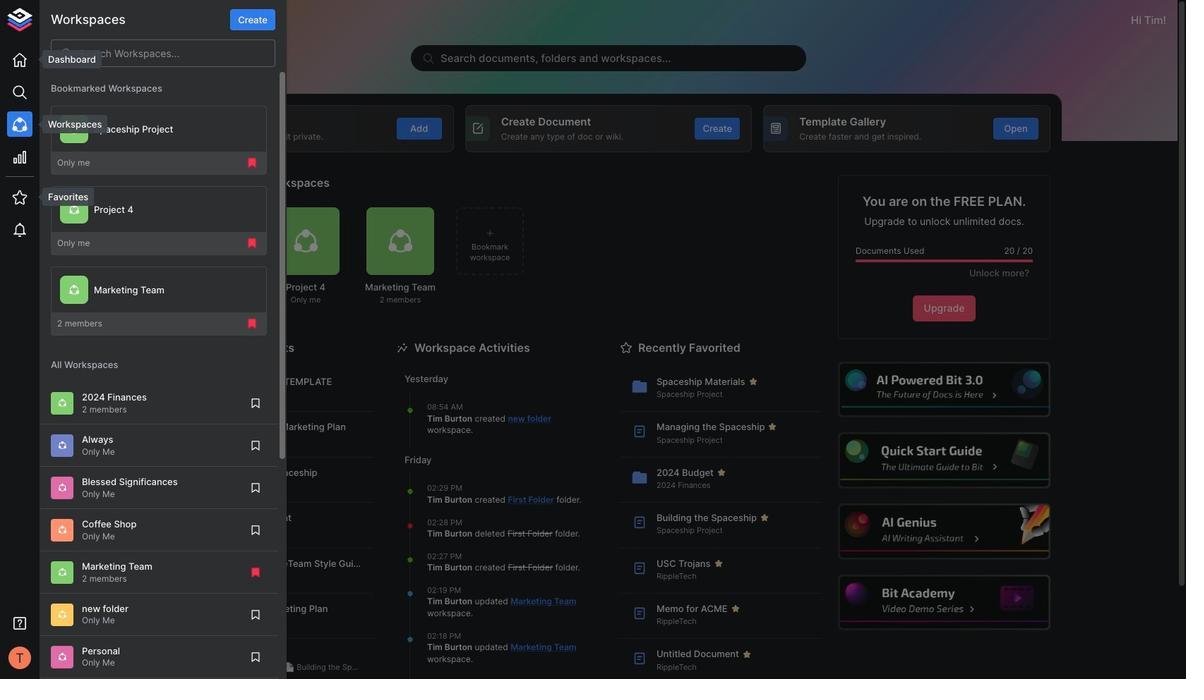 Task type: vqa. For each thing, say whether or not it's contained in the screenshot.
first Group
no



Task type: describe. For each thing, give the bounding box(es) containing it.
1 bookmark image from the top
[[249, 397, 262, 410]]

1 tooltip from the top
[[32, 50, 102, 69]]

4 help image from the top
[[838, 575, 1051, 632]]

Search Workspaces... text field
[[79, 40, 275, 67]]

2 help image from the top
[[838, 433, 1051, 489]]

3 help image from the top
[[838, 504, 1051, 560]]

3 bookmark image from the top
[[249, 524, 262, 537]]

1 bookmark image from the top
[[249, 440, 262, 452]]

3 tooltip from the top
[[32, 188, 94, 206]]

2 bookmark image from the top
[[249, 609, 262, 622]]



Task type: locate. For each thing, give the bounding box(es) containing it.
4 bookmark image from the top
[[249, 652, 262, 664]]

2 bookmark image from the top
[[249, 482, 262, 495]]

0 vertical spatial tooltip
[[32, 50, 102, 69]]

0 vertical spatial bookmark image
[[249, 440, 262, 452]]

remove bookmark image
[[246, 157, 258, 170], [246, 237, 258, 250], [246, 318, 258, 331], [249, 567, 262, 580]]

1 vertical spatial bookmark image
[[249, 609, 262, 622]]

bookmark image
[[249, 440, 262, 452], [249, 609, 262, 622]]

help image
[[838, 362, 1051, 418], [838, 433, 1051, 489], [838, 504, 1051, 560], [838, 575, 1051, 632]]

bookmark image
[[249, 397, 262, 410], [249, 482, 262, 495], [249, 524, 262, 537], [249, 652, 262, 664]]

1 vertical spatial tooltip
[[32, 115, 108, 134]]

1 help image from the top
[[838, 362, 1051, 418]]

tooltip
[[32, 50, 102, 69], [32, 115, 108, 134], [32, 188, 94, 206]]

2 tooltip from the top
[[32, 115, 108, 134]]

2 vertical spatial tooltip
[[32, 188, 94, 206]]



